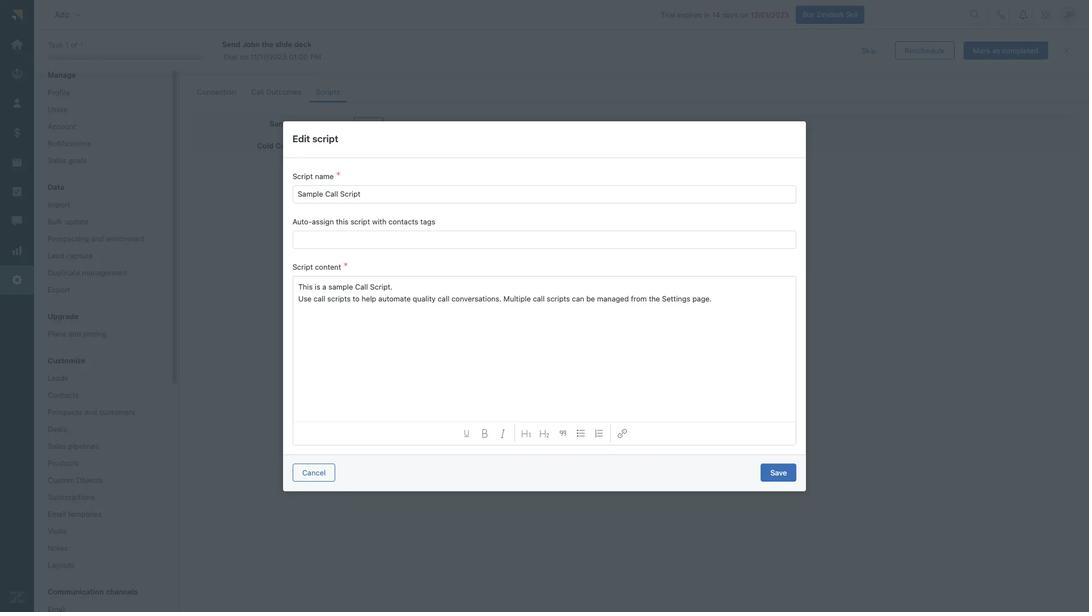 Task type: locate. For each thing, give the bounding box(es) containing it.
the up "11/17/2023" at top
[[262, 40, 273, 49]]

zendesk
[[817, 10, 845, 18]]

scripts down sample
[[328, 294, 351, 303]]

sell.
[[335, 61, 350, 70]]

from right managed
[[631, 294, 647, 303]]

this is a sample call script. use call scripts to help automate quality call conversations. multiple call scripts can be managed from the settings page.
[[298, 282, 712, 303]]

2 horizontal spatial call
[[533, 294, 545, 303]]

edit inside button
[[363, 120, 375, 128]]

1 sales from the top
[[48, 156, 66, 165]]

lead capture link
[[43, 249, 161, 263]]

call right quality
[[438, 294, 450, 303]]

script right this
[[351, 217, 370, 226]]

call up edit script
[[298, 119, 312, 128]]

buy
[[803, 10, 815, 18]]

1 horizontal spatial from
[[631, 294, 647, 303]]

as
[[993, 46, 1001, 55]]

channels
[[106, 588, 138, 597]]

0 vertical spatial sales
[[48, 156, 66, 165]]

1 horizontal spatial 1
[[80, 40, 83, 49]]

settings
[[662, 294, 691, 303]]

bold image
[[481, 429, 490, 438]]

prospecting
[[48, 234, 89, 243]]

the inside send john the slide deck due on 11/17/2023 01:00 pm
[[262, 40, 273, 49]]

managed
[[597, 294, 629, 303]]

1 vertical spatial the
[[649, 294, 660, 303]]

connection link
[[190, 82, 243, 103]]

contacts
[[257, 61, 287, 70], [389, 217, 419, 226]]

1 vertical spatial edit
[[293, 134, 310, 145]]

scripts
[[316, 87, 340, 97]]

script down sample call script
[[312, 134, 338, 145]]

email templates link
[[43, 507, 161, 522]]

1 vertical spatial script
[[351, 217, 370, 226]]

script up edit script
[[314, 119, 335, 128]]

on inside send john the slide deck due on 11/17/2023 01:00 pm
[[240, 52, 248, 61]]

a
[[323, 282, 327, 291]]

templates
[[68, 510, 102, 519]]

edit left trash image
[[363, 120, 375, 128]]

chevron down image
[[74, 10, 83, 19]]

and up leads
[[226, 43, 248, 58]]

script left name
[[293, 172, 313, 181]]

12/01/2023
[[751, 10, 789, 19]]

0 vertical spatial script
[[314, 119, 335, 128]]

call inside voice and text call your leads and contacts directly from sell. learn about
[[190, 61, 203, 70]]

call right multiple
[[533, 294, 545, 303]]

contacts
[[48, 391, 79, 400]]

1 scripts from the left
[[328, 294, 351, 303]]

1 right of
[[80, 40, 83, 49]]

prospects
[[48, 408, 82, 417]]

sales for sales pipelines
[[48, 442, 66, 451]]

scripts link
[[309, 82, 347, 103]]

1 vertical spatial script
[[293, 172, 313, 181]]

1 horizontal spatial edit
[[363, 120, 375, 128]]

sales down deals
[[48, 442, 66, 451]]

heading1 image
[[522, 429, 531, 438]]

script
[[314, 119, 335, 128], [293, 172, 313, 181], [293, 262, 313, 272]]

objects
[[76, 476, 103, 485]]

quote image
[[558, 429, 568, 438]]

1 vertical spatial from
[[631, 294, 647, 303]]

call left your
[[190, 61, 203, 70]]

customize
[[48, 356, 86, 366]]

sales pipelines link
[[43, 439, 161, 454]]

0 vertical spatial contacts
[[257, 61, 287, 70]]

asterisk image
[[344, 262, 348, 272]]

1 vertical spatial on
[[240, 52, 248, 61]]

1 horizontal spatial on
[[741, 10, 749, 19]]

sample call script
[[270, 119, 335, 128]]

0 horizontal spatial contacts
[[257, 61, 287, 70]]

content
[[315, 262, 341, 272]]

sales goals link
[[43, 153, 161, 168]]

2 call from the left
[[438, 294, 450, 303]]

on right days
[[741, 10, 749, 19]]

sample
[[329, 282, 353, 291]]

call down "is"
[[314, 294, 326, 303]]

from down pm
[[317, 61, 333, 70]]

edit
[[363, 120, 375, 128], [293, 134, 310, 145]]

0 horizontal spatial the
[[262, 40, 273, 49]]

profile
[[48, 88, 70, 97]]

reschedule
[[905, 46, 945, 55]]

bullet list image
[[577, 429, 586, 438]]

trial
[[661, 10, 676, 19]]

14
[[712, 10, 721, 19]]

script for script content
[[293, 262, 313, 272]]

plans and pricing link
[[43, 327, 161, 342]]

learn
[[352, 61, 371, 70]]

outcomes
[[266, 87, 301, 97]]

notes link
[[43, 541, 161, 556]]

from inside this is a sample call script. use call scripts to help automate quality call conversations. multiple call scripts can be managed from the settings page.
[[631, 294, 647, 303]]

voice and text call your leads and contacts directly from sell. learn about
[[190, 43, 395, 70]]

0 horizontal spatial scripts
[[328, 294, 351, 303]]

call inside this is a sample call script. use call scripts to help automate quality call conversations. multiple call scripts can be managed from the settings page.
[[355, 282, 368, 291]]

script for script name
[[293, 172, 313, 181]]

and right the plans
[[68, 330, 81, 339]]

assign
[[312, 217, 334, 226]]

0 vertical spatial edit
[[363, 120, 375, 128]]

2 sales from the top
[[48, 442, 66, 451]]

link image
[[618, 429, 627, 438]]

zendesk products image
[[1043, 11, 1050, 18]]

None field
[[64, 43, 154, 53], [295, 231, 794, 248], [64, 43, 154, 53], [295, 231, 794, 248]]

2 vertical spatial script
[[293, 262, 313, 272]]

cancel image
[[1062, 46, 1071, 55]]

0 horizontal spatial from
[[317, 61, 333, 70]]

task 1 of 1
[[48, 40, 83, 49]]

reschedule button
[[896, 41, 955, 60]]

contacts link
[[43, 388, 161, 403]]

prospects and customers link
[[43, 405, 161, 420]]

0 horizontal spatial on
[[240, 52, 248, 61]]

1 call from the left
[[314, 294, 326, 303]]

and down contacts link on the left
[[84, 408, 97, 417]]

lead capture
[[48, 251, 93, 260]]

0 horizontal spatial call
[[314, 294, 326, 303]]

sales left goals
[[48, 156, 66, 165]]

0 horizontal spatial 1
[[65, 40, 69, 49]]

scripts left can
[[547, 294, 570, 303]]

call up to
[[355, 282, 368, 291]]

from
[[317, 61, 333, 70], [631, 294, 647, 303]]

script.
[[370, 282, 393, 291]]

bell image
[[1019, 10, 1028, 19]]

contacts right with on the left of page
[[389, 217, 419, 226]]

and down 'bulk update' link in the left top of the page
[[91, 234, 104, 243]]

pm
[[310, 52, 321, 61]]

and for pricing
[[68, 330, 81, 339]]

account
[[48, 122, 76, 131]]

edit down sample call script
[[293, 134, 310, 145]]

0 vertical spatial on
[[741, 10, 749, 19]]

import
[[48, 200, 70, 209]]

1 vertical spatial sales
[[48, 442, 66, 451]]

contacts inside voice and text call your leads and contacts directly from sell. learn about
[[257, 61, 287, 70]]

pipelines
[[68, 442, 99, 451]]

1 vertical spatial contacts
[[389, 217, 419, 226]]

1 horizontal spatial the
[[649, 294, 660, 303]]

send john the slide deck due on 11/17/2023 01:00 pm
[[222, 40, 321, 61]]

0 horizontal spatial script
[[312, 134, 338, 145]]

save
[[771, 468, 787, 478]]

edit button
[[354, 117, 384, 131]]

1 left of
[[65, 40, 69, 49]]

manage
[[48, 70, 76, 80]]

script up this
[[293, 262, 313, 272]]

skip
[[862, 46, 877, 55]]

1 horizontal spatial call
[[438, 294, 450, 303]]

heading2 image
[[540, 429, 549, 438]]

on right due
[[240, 52, 248, 61]]

0 vertical spatial from
[[317, 61, 333, 70]]

and
[[226, 43, 248, 58], [243, 61, 255, 70], [91, 234, 104, 243], [68, 330, 81, 339], [84, 408, 97, 417]]

upgrade
[[48, 312, 79, 321]]

contacts down "11/17/2023" at top
[[257, 61, 287, 70]]

01:00
[[289, 52, 308, 61]]

list number image
[[595, 429, 604, 438]]

john
[[242, 40, 260, 49]]

0 horizontal spatial edit
[[293, 134, 310, 145]]

asterisk image
[[336, 172, 341, 181]]

export
[[48, 285, 70, 295]]

1 horizontal spatial scripts
[[547, 294, 570, 303]]

None text field
[[298, 281, 792, 305]]

deck
[[294, 40, 312, 49]]

call left outcomes
[[251, 87, 264, 97]]

sales
[[48, 156, 66, 165], [48, 442, 66, 451]]

leads link
[[43, 371, 161, 386]]

on
[[741, 10, 749, 19], [240, 52, 248, 61]]

the left the settings
[[649, 294, 660, 303]]

skip button
[[852, 41, 887, 60]]

plans
[[48, 330, 66, 339]]

1 horizontal spatial script
[[351, 217, 370, 226]]

cold
[[257, 141, 274, 150]]

0 vertical spatial the
[[262, 40, 273, 49]]

send
[[222, 40, 240, 49]]



Task type: vqa. For each thing, say whether or not it's contained in the screenshot.
18
no



Task type: describe. For each thing, give the bounding box(es) containing it.
mark as completed button
[[964, 41, 1049, 60]]

from inside voice and text call your leads and contacts directly from sell. learn about
[[317, 61, 333, 70]]

add button
[[45, 3, 92, 26]]

lead
[[48, 251, 64, 260]]

2 scripts from the left
[[547, 294, 570, 303]]

add
[[54, 9, 69, 19]]

jp
[[1065, 10, 1074, 19]]

management
[[82, 268, 127, 278]]

3 call from the left
[[533, 294, 545, 303]]

conversations.
[[452, 294, 502, 303]]

prospecting and enrichment
[[48, 234, 145, 243]]

notifications link
[[43, 136, 161, 151]]

voice
[[190, 43, 223, 58]]

subscriptions
[[48, 493, 95, 502]]

plans and pricing
[[48, 330, 107, 339]]

2 1 from the left
[[80, 40, 83, 49]]

automate
[[379, 294, 411, 303]]

visits
[[48, 527, 66, 536]]

mark as completed
[[974, 46, 1039, 55]]

0 vertical spatial script
[[312, 134, 338, 145]]

and for enrichment
[[91, 234, 104, 243]]

11/17/2023
[[251, 52, 287, 61]]

pricing
[[83, 330, 107, 339]]

duplicate management
[[48, 268, 127, 278]]

expires
[[678, 10, 702, 19]]

save button
[[761, 464, 797, 482]]

call outcomes link
[[244, 82, 308, 103]]

sample
[[270, 119, 296, 128]]

calls image
[[997, 10, 1006, 19]]

with
[[372, 217, 387, 226]]

custom objects link
[[43, 473, 161, 488]]

search image
[[971, 10, 980, 19]]

of
[[71, 40, 78, 49]]

1 horizontal spatial contacts
[[389, 217, 419, 226]]

bulk
[[48, 217, 63, 226]]

users link
[[43, 102, 161, 117]]

prospecting and enrichment link
[[43, 232, 161, 246]]

italic image
[[499, 429, 508, 438]]

deals link
[[43, 422, 161, 437]]

this
[[298, 282, 313, 291]]

task
[[48, 40, 63, 49]]

jp button
[[1060, 5, 1078, 24]]

1 1 from the left
[[65, 40, 69, 49]]

auto-
[[293, 217, 312, 226]]

sales pipelines
[[48, 442, 99, 451]]

cold calling outreach
[[257, 141, 335, 150]]

layouts
[[48, 561, 74, 570]]

deals
[[48, 425, 67, 434]]

enrichment
[[106, 234, 145, 243]]

help
[[362, 294, 377, 303]]

about
[[373, 61, 393, 70]]

your
[[205, 61, 220, 70]]

notes
[[48, 544, 68, 553]]

multiple
[[504, 294, 531, 303]]

edit for edit
[[363, 120, 375, 128]]

trash image
[[391, 121, 398, 127]]

bulk update
[[48, 217, 89, 226]]

connection
[[197, 87, 236, 97]]

can
[[572, 294, 585, 303]]

users
[[48, 105, 68, 114]]

this
[[336, 217, 349, 226]]

products
[[48, 459, 79, 468]]

calling
[[276, 141, 300, 150]]

bulk update link
[[43, 215, 161, 229]]

subscriptions link
[[43, 490, 161, 505]]

and for text
[[226, 43, 248, 58]]

tags
[[421, 217, 436, 226]]

none text field containing this is a sample call script.
[[298, 281, 792, 305]]

duplicate management link
[[43, 266, 161, 280]]

underline image
[[463, 430, 471, 438]]

communication channels
[[48, 588, 138, 597]]

the inside this is a sample call script. use call scripts to help automate quality call conversations. multiple call scripts can be managed from the settings page.
[[649, 294, 660, 303]]

custom objects
[[48, 476, 103, 485]]

is
[[315, 282, 320, 291]]

outreach
[[302, 141, 335, 150]]

sell
[[846, 10, 858, 18]]

script content
[[293, 262, 341, 272]]

notifications
[[48, 139, 91, 148]]

export link
[[43, 283, 161, 297]]

buy zendesk sell
[[803, 10, 858, 18]]

name
[[315, 172, 334, 181]]

and right leads
[[243, 61, 255, 70]]

goals
[[68, 156, 87, 165]]

zendesk image
[[10, 591, 24, 606]]

edit for edit script
[[293, 134, 310, 145]]

completed
[[1003, 46, 1039, 55]]

email
[[48, 510, 66, 519]]

call outcomes
[[251, 87, 301, 97]]

duplicate
[[48, 268, 80, 278]]

auto-assign this script with contacts tags
[[293, 217, 436, 226]]

sales for sales goals
[[48, 156, 66, 165]]

quality
[[413, 294, 436, 303]]

layouts link
[[43, 558, 161, 573]]

and for customers
[[84, 408, 97, 417]]

script name
[[293, 172, 334, 181]]

Script name field
[[298, 186, 792, 203]]

profile link
[[43, 85, 161, 100]]

account link
[[43, 119, 161, 134]]



